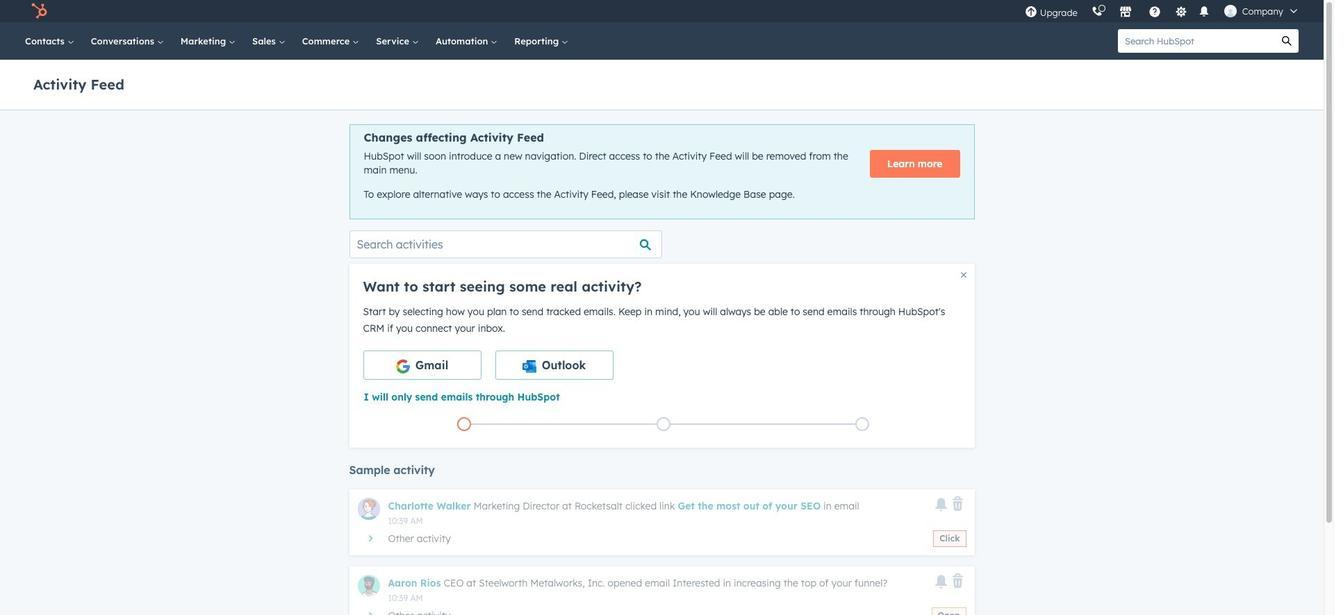 Task type: describe. For each thing, give the bounding box(es) containing it.
Search HubSpot search field
[[1118, 29, 1275, 53]]

close image
[[961, 272, 966, 278]]



Task type: vqa. For each thing, say whether or not it's contained in the screenshot.
list at the bottom of page
yes



Task type: locate. For each thing, give the bounding box(es) containing it.
onboarding.steps.sendtrackedemailingmail.title image
[[660, 421, 667, 429]]

None checkbox
[[363, 351, 481, 380], [495, 351, 613, 380], [363, 351, 481, 380], [495, 351, 613, 380]]

menu
[[1018, 0, 1307, 22]]

list
[[365, 415, 962, 434]]

onboarding.steps.finalstep.title image
[[859, 421, 866, 429]]

Search activities search field
[[349, 231, 662, 258]]

jacob simon image
[[1224, 5, 1237, 17]]

marketplaces image
[[1119, 6, 1132, 19]]



